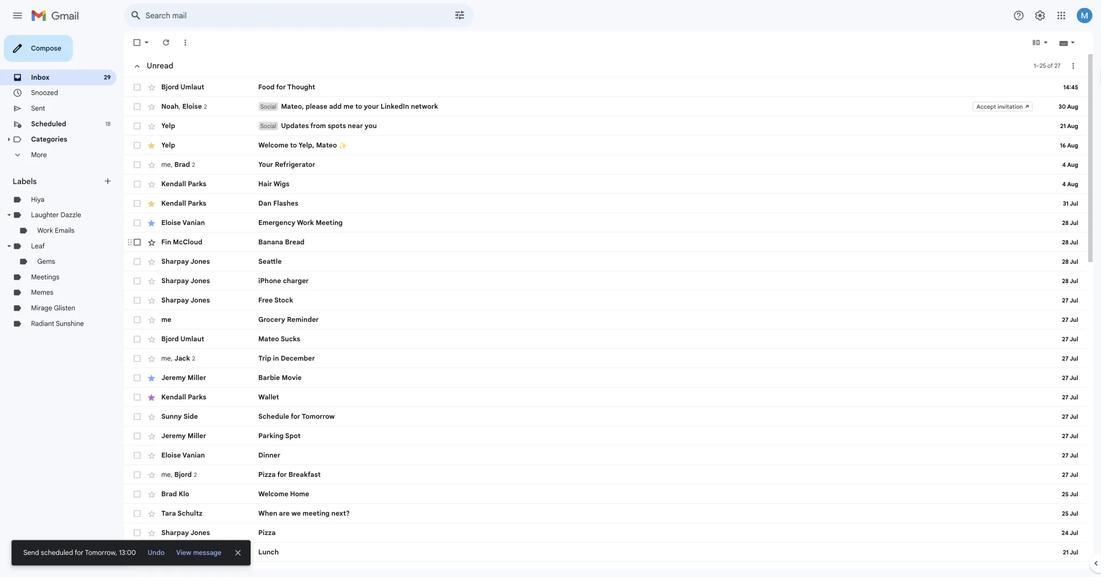 Task type: vqa. For each thing, say whether or not it's contained in the screenshot.
Search in mail search field
no



Task type: locate. For each thing, give the bounding box(es) containing it.
2 bjord umlaut from the top
[[179, 373, 227, 382]]

are
[[310, 567, 322, 576]]

, for bjord
[[190, 523, 192, 533]]

0 vertical spatial parks
[[208, 200, 229, 209]]

fin
[[179, 265, 190, 274]]

jeremy miller down the sunny side
[[179, 480, 229, 490]]

1 vertical spatial jeremy miller
[[179, 480, 229, 490]]

2 miller from the top
[[208, 480, 229, 490]]

Search mail text field
[[162, 12, 474, 23]]

for
[[307, 92, 317, 102], [323, 459, 333, 468], [308, 524, 318, 533]]

jeremy for parking spot
[[179, 480, 206, 490]]

2 vertical spatial jones
[[211, 329, 233, 339]]

work
[[330, 243, 349, 252], [42, 252, 59, 261]]

parks up side
[[208, 437, 229, 447]]

pizza for breakfast
[[287, 524, 356, 533]]

1 vertical spatial jones
[[211, 308, 233, 317]]

1 vertical spatial mateo
[[287, 373, 310, 382]]

0 vertical spatial jeremy miller
[[179, 416, 229, 425]]

1 vertical spatial miller
[[208, 480, 229, 490]]

0 vertical spatial social
[[289, 114, 307, 122]]

emergency work meeting
[[287, 243, 381, 252]]

1 parks from the top
[[208, 200, 229, 209]]

mateo sucks link
[[287, 372, 1101, 383]]

vanian up the mccloud at the top of the page
[[202, 243, 227, 252]]

jeremy
[[179, 416, 206, 425], [179, 480, 206, 490]]

1 vertical spatial yelp
[[179, 157, 194, 166]]

None search field
[[138, 4, 526, 30]]

0 vertical spatial jeremy
[[179, 416, 206, 425]]

eloise up me , bjord
[[179, 502, 201, 511]]

1 vertical spatial sharpay jones
[[179, 308, 233, 317]]

parks for dan
[[208, 222, 229, 231]]

2 vertical spatial bjord
[[193, 523, 213, 533]]

0 vertical spatial umlaut
[[200, 92, 227, 102]]

spot
[[317, 480, 334, 490]]

3 sharpay from the top
[[179, 329, 210, 339]]

12 row from the top
[[138, 323, 1101, 345]]

welcome to yelp, mateo link
[[287, 156, 1101, 167]]

barbie movie link
[[287, 415, 1101, 426]]

miller down side
[[208, 480, 229, 490]]

1 vertical spatial sharpay
[[179, 308, 210, 317]]

kendall
[[179, 200, 206, 209], [179, 222, 206, 231], [179, 437, 206, 447]]

yelp,
[[331, 157, 349, 166]]

social up welcome
[[289, 136, 307, 144]]

social for updates
[[289, 136, 307, 144]]

jack
[[193, 394, 211, 403]]

1 horizontal spatial work
[[330, 243, 349, 252]]

eloise vanian up me , bjord
[[179, 502, 227, 511]]

vanian up me , bjord
[[202, 502, 227, 511]]

9 row from the top
[[138, 259, 1101, 280]]

dan flashes link
[[287, 221, 1101, 232]]

dinner
[[287, 502, 311, 511]]

mateo,
[[312, 114, 337, 123]]

row
[[138, 86, 1101, 108], [138, 108, 1101, 129], [138, 129, 1101, 151], [138, 151, 1101, 173], [138, 173, 1101, 194], [138, 194, 1101, 216], [138, 216, 1101, 237], [138, 237, 1101, 259], [138, 259, 1101, 280], [138, 280, 1101, 302], [138, 302, 1101, 323], [138, 323, 1101, 345], [138, 345, 1101, 367], [138, 367, 1101, 388], [138, 388, 1101, 410], [138, 410, 1101, 431], [138, 431, 1101, 453], [138, 453, 1101, 474], [138, 474, 1101, 496], [138, 496, 1101, 518], [138, 518, 1101, 539], [138, 561, 1101, 578]]

schedule for tomorrow link
[[287, 458, 1101, 469]]

2 vertical spatial eloise
[[179, 502, 201, 511]]

eloise up fin at the left top
[[179, 243, 201, 252]]

for for tomorrow
[[323, 459, 333, 468]]

2 social from the top
[[289, 136, 307, 144]]

1 vertical spatial eloise vanian
[[179, 502, 227, 511]]

1 miller from the top
[[208, 416, 229, 425]]

bjord umlaut up noah , eloise 2
[[179, 92, 227, 102]]

22 row from the top
[[138, 561, 1101, 578]]

3 kendall from the top
[[179, 437, 206, 447]]

bjord up noah
[[179, 92, 198, 102]]

1 vertical spatial social
[[289, 136, 307, 144]]

bjord up me , jack
[[179, 373, 198, 382]]

yelp down noah
[[179, 135, 194, 145]]

for up 'spot'
[[323, 459, 333, 468]]

2 jeremy miller from the top
[[179, 480, 229, 490]]

jeremy miller for barbie movie
[[179, 416, 229, 425]]

bjord up the klo
[[193, 523, 213, 533]]

to inside welcome to yelp, mateo link
[[322, 157, 330, 166]]

alert
[[17, 25, 1101, 34]]

0 vertical spatial eloise vanian
[[179, 243, 227, 252]]

mateo right yelp,
[[351, 157, 374, 166]]

1 jeremy from the top
[[179, 416, 206, 425]]

parks up the mccloud at the top of the page
[[208, 222, 229, 231]]

dan flashes
[[287, 222, 331, 231]]

0 vertical spatial mateo
[[351, 157, 374, 166]]

8 row from the top
[[138, 237, 1101, 259]]

1 vertical spatial for
[[323, 459, 333, 468]]

jeremy down me , jack
[[179, 416, 206, 425]]

0 vertical spatial kendall parks
[[179, 200, 229, 209]]

hair
[[287, 200, 302, 209]]

yelp
[[179, 135, 194, 145], [179, 157, 194, 166]]

barbie
[[287, 416, 311, 425]]

1 vertical spatial umlaut
[[200, 373, 227, 382]]

18 row from the top
[[138, 453, 1101, 474]]

banana bread
[[287, 265, 338, 274]]

umlaut up "jack"
[[200, 373, 227, 382]]

0 vertical spatial bjord umlaut
[[179, 92, 227, 102]]

near
[[386, 135, 403, 145]]

1 vertical spatial brad
[[179, 545, 196, 554]]

0 vertical spatial bjord
[[179, 92, 198, 102]]

2 yelp from the top
[[179, 157, 194, 166]]

yelp up the me , brad
[[179, 157, 194, 166]]

jeremy down 'sunny'
[[179, 480, 206, 490]]

mateo down grocery
[[287, 373, 310, 382]]

3 jones from the top
[[211, 329, 233, 339]]

work up bread
[[330, 243, 349, 252]]

social inside social mateo, please add me to your linkedin network
[[289, 114, 307, 122]]

social down food
[[289, 114, 307, 122]]

free
[[287, 329, 303, 339]]

1 vertical spatial parks
[[208, 222, 229, 231]]

network
[[456, 114, 487, 123]]

bjord umlaut
[[179, 92, 227, 102], [179, 373, 227, 382]]

for for breakfast
[[308, 524, 318, 533]]

2 sharpay from the top
[[179, 308, 210, 317]]

social
[[289, 114, 307, 122], [289, 136, 307, 144]]

1 vertical spatial vanian
[[202, 502, 227, 511]]

please
[[339, 114, 364, 123]]

umlaut for food
[[200, 92, 227, 102]]

eloise vanian up the fin mccloud
[[179, 243, 227, 252]]

breakfast
[[320, 524, 356, 533]]

kendall parks for hair
[[179, 200, 229, 209]]

jones for free
[[211, 329, 233, 339]]

1 vertical spatial bjord
[[179, 373, 198, 382]]

2 umlaut from the top
[[200, 373, 227, 382]]

0 vertical spatial miller
[[208, 416, 229, 425]]

1 kendall parks from the top
[[179, 200, 229, 209]]

0 horizontal spatial mateo
[[287, 373, 310, 382]]

2 vertical spatial sharpay
[[179, 329, 210, 339]]

gmail image
[[34, 6, 93, 28]]

me for me , jack
[[179, 394, 190, 403]]

schedule
[[287, 459, 321, 468]]

miller down "jack"
[[208, 416, 229, 425]]

row containing sunny side
[[138, 453, 1101, 474]]

dinner link
[[287, 501, 1101, 512]]

0 vertical spatial sharpay
[[179, 286, 210, 296]]

sunny
[[179, 459, 202, 468]]

me , jack
[[179, 394, 211, 403]]

0 vertical spatial yelp
[[179, 135, 194, 145]]

1 social from the top
[[289, 114, 307, 122]]

sharpay jones
[[179, 286, 233, 296], [179, 308, 233, 317], [179, 329, 233, 339]]

1 yelp from the top
[[179, 135, 194, 145]]

0 vertical spatial kendall
[[179, 200, 206, 209]]

1 vertical spatial jeremy
[[179, 480, 206, 490]]

0 vertical spatial eloise
[[202, 114, 224, 123]]

16 row from the top
[[138, 410, 1101, 431]]

2 kendall from the top
[[179, 222, 206, 231]]

1 kendall from the top
[[179, 200, 206, 209]]

unread tab panel
[[138, 60, 1101, 578]]

add
[[366, 114, 380, 123]]

sent link
[[35, 116, 50, 125]]

1 vertical spatial bjord umlaut
[[179, 373, 227, 382]]

0 vertical spatial to
[[395, 114, 402, 123]]

umlaut up noah , eloise 2
[[200, 92, 227, 102]]

yelp for 20th row from the bottom
[[179, 135, 194, 145]]

1 vertical spatial eloise
[[179, 243, 201, 252]]

refresh image
[[179, 42, 190, 53]]

mateo
[[351, 157, 374, 166], [287, 373, 310, 382]]

for right the pizza
[[308, 524, 318, 533]]

2 vanian from the top
[[202, 502, 227, 511]]

14 row from the top
[[138, 367, 1101, 388]]

parking
[[287, 480, 315, 490]]

None checkbox
[[147, 92, 157, 102], [147, 113, 157, 124], [147, 178, 157, 189], [147, 221, 157, 232], [147, 264, 157, 275], [147, 286, 157, 297], [147, 350, 157, 361], [147, 394, 157, 404], [147, 437, 157, 447], [147, 501, 157, 512], [147, 523, 157, 534], [147, 566, 157, 577], [147, 92, 157, 102], [147, 113, 157, 124], [147, 178, 157, 189], [147, 221, 157, 232], [147, 264, 157, 275], [147, 286, 157, 297], [147, 350, 157, 361], [147, 394, 157, 404], [147, 437, 157, 447], [147, 501, 157, 512], [147, 523, 157, 534], [147, 566, 157, 577]]

15 row from the top
[[138, 388, 1101, 410]]

2 jeremy from the top
[[179, 480, 206, 490]]

miller
[[208, 416, 229, 425], [208, 480, 229, 490]]

0 vertical spatial sharpay jones
[[179, 286, 233, 296]]

work inside labels navigation
[[42, 252, 59, 261]]

for right food
[[307, 92, 317, 102]]

1 jones from the top
[[211, 286, 233, 296]]

eloise left 2
[[202, 114, 224, 123]]

2 jones from the top
[[211, 308, 233, 317]]

0 horizontal spatial work
[[42, 252, 59, 261]]

bjord umlaut for food for thought
[[179, 92, 227, 102]]

18
[[117, 134, 123, 142]]

kendall parks down the me , brad
[[179, 200, 229, 209]]

kendall parks up the sunny side
[[179, 437, 229, 447]]

0 vertical spatial jones
[[211, 286, 233, 296]]

your
[[404, 114, 421, 123]]

3 row from the top
[[138, 129, 1101, 151]]

11 row from the top
[[138, 302, 1101, 323]]

work down laughter
[[42, 252, 59, 261]]

main menu image
[[13, 11, 26, 24]]

1 horizontal spatial mateo
[[351, 157, 374, 166]]

,
[[198, 114, 200, 123], [190, 178, 192, 188], [190, 394, 192, 403], [190, 523, 192, 533]]

2 eloise vanian from the top
[[179, 502, 227, 511]]

2 parks from the top
[[208, 222, 229, 231]]

7 row from the top
[[138, 216, 1101, 237]]

me for me , bjord
[[179, 523, 190, 533]]

2 vertical spatial sharpay jones
[[179, 329, 233, 339]]

2 sharpay jones from the top
[[179, 308, 233, 317]]

meeting
[[336, 567, 366, 576]]

row containing tara schultz
[[138, 561, 1101, 578]]

we
[[324, 567, 334, 576]]

jeremy for barbie movie
[[179, 416, 206, 425]]

free stock
[[287, 329, 326, 339]]

row containing noah
[[138, 108, 1101, 129]]

0 vertical spatial for
[[307, 92, 317, 102]]

brad klo row
[[138, 539, 1101, 561]]

parks down the me , brad
[[208, 200, 229, 209]]

2 vertical spatial for
[[308, 524, 318, 533]]

sharpay for free
[[179, 329, 210, 339]]

to left your
[[395, 114, 402, 123]]

1 sharpay jones from the top
[[179, 286, 233, 296]]

social inside social updates from spots near you
[[289, 136, 307, 144]]

1 umlaut from the top
[[200, 92, 227, 102]]

jeremy miller down "jack"
[[179, 416, 229, 425]]

3 sharpay jones from the top
[[179, 329, 233, 339]]

iphone
[[287, 308, 312, 317]]

1 bjord umlaut from the top
[[179, 92, 227, 102]]

1 vanian from the top
[[202, 243, 227, 252]]

tomorrow
[[335, 459, 372, 468]]

eloise vanian
[[179, 243, 227, 252], [179, 502, 227, 511]]

2 kendall parks from the top
[[179, 222, 229, 231]]

compose
[[35, 49, 68, 58]]

meeting
[[351, 243, 381, 252]]

0 horizontal spatial to
[[322, 157, 330, 166]]

social updates from spots near you
[[289, 135, 419, 145]]

bread
[[316, 265, 338, 274]]

umlaut for mateo
[[200, 373, 227, 382]]

2 vertical spatial kendall parks
[[179, 437, 229, 447]]

1 horizontal spatial to
[[395, 114, 402, 123]]

mccloud
[[192, 265, 225, 274]]

stock
[[305, 329, 326, 339]]

search mail image
[[141, 8, 161, 27]]

thought
[[319, 92, 350, 102]]

grocery reminder
[[287, 351, 354, 360]]

2 vertical spatial kendall
[[179, 437, 206, 447]]

1 sharpay from the top
[[179, 286, 210, 296]]

your refrigerator link
[[287, 178, 1101, 189]]

sharpay jones for free
[[179, 329, 233, 339]]

noah
[[179, 114, 198, 123]]

compose button
[[4, 39, 81, 69]]

fin mccloud
[[179, 265, 225, 274]]

1 jeremy miller from the top
[[179, 416, 229, 425]]

parks for hair
[[208, 200, 229, 209]]

6 row from the top
[[138, 194, 1101, 216]]

sharpay
[[179, 286, 210, 296], [179, 308, 210, 317], [179, 329, 210, 339]]

1 vertical spatial to
[[322, 157, 330, 166]]

grocery reminder link
[[287, 350, 1101, 361]]

2 row from the top
[[138, 108, 1101, 129]]

4 row from the top
[[138, 151, 1101, 173]]

kendall parks up the fin mccloud
[[179, 222, 229, 231]]

1 vertical spatial kendall
[[179, 222, 206, 231]]

charger
[[314, 308, 343, 317]]

welcome to yelp, mateo
[[287, 157, 376, 166]]

labels navigation
[[0, 34, 138, 578]]

to left yelp,
[[322, 157, 330, 166]]

1 eloise vanian from the top
[[179, 243, 227, 252]]

None checkbox
[[147, 42, 157, 53], [147, 135, 157, 146], [147, 156, 157, 167], [147, 199, 157, 210], [147, 243, 157, 253], [147, 307, 157, 318], [147, 329, 157, 340], [147, 372, 157, 383], [147, 415, 157, 426], [147, 458, 157, 469], [147, 480, 157, 491], [147, 545, 157, 555], [147, 42, 157, 53], [147, 135, 157, 146], [147, 156, 157, 167], [147, 199, 157, 210], [147, 243, 157, 253], [147, 307, 157, 318], [147, 329, 157, 340], [147, 372, 157, 383], [147, 415, 157, 426], [147, 458, 157, 469], [147, 480, 157, 491], [147, 545, 157, 555]]

bjord
[[179, 92, 198, 102], [179, 373, 198, 382], [193, 523, 213, 533]]

2 vertical spatial parks
[[208, 437, 229, 447]]

work emails
[[42, 252, 83, 261]]

1 vertical spatial kendall parks
[[179, 222, 229, 231]]

welcome
[[287, 157, 320, 166]]

bjord umlaut up "jack"
[[179, 373, 227, 382]]

eloise vanian for dinner
[[179, 502, 227, 511]]

0 vertical spatial vanian
[[202, 243, 227, 252]]



Task type: describe. For each thing, give the bounding box(es) containing it.
meetings
[[35, 304, 66, 313]]

vanian for emergency work meeting
[[202, 243, 227, 252]]

updates
[[312, 135, 343, 145]]

sunny side
[[179, 459, 220, 468]]

when are we meeting next? link
[[287, 566, 1101, 577]]

food
[[287, 92, 305, 102]]

wallet
[[287, 437, 310, 447]]

laughter dazzle
[[35, 235, 90, 244]]

food for thought link
[[287, 92, 1101, 102]]

, for brad
[[190, 178, 192, 188]]

side
[[204, 459, 220, 468]]

1 row from the top
[[138, 86, 1101, 108]]

eloise for emergency work meeting
[[179, 243, 201, 252]]

tara
[[179, 567, 195, 576]]

categories
[[35, 150, 75, 160]]

sent
[[35, 116, 50, 125]]

snoozed
[[35, 99, 65, 108]]

eloise vanian for emergency work meeting
[[179, 243, 227, 252]]

categories link
[[35, 150, 75, 160]]

yelp for 19th row from the bottom of the unread tab panel
[[179, 157, 194, 166]]

pizza
[[287, 524, 306, 533]]

parking spot
[[287, 480, 334, 490]]

labels
[[14, 196, 41, 207]]

labels heading
[[14, 196, 114, 207]]

vanian for dinner
[[202, 502, 227, 511]]

kendall for dan
[[179, 222, 206, 231]]

seattle
[[287, 286, 313, 296]]

inbox
[[35, 81, 55, 91]]

me for me
[[179, 351, 190, 360]]

17 row from the top
[[138, 431, 1101, 453]]

you
[[405, 135, 419, 145]]

sucks
[[312, 373, 334, 382]]

leaf
[[35, 269, 50, 278]]

social mateo, please add me to your linkedin network
[[289, 114, 487, 123]]

, for jack
[[190, 394, 192, 403]]

20 row from the top
[[138, 496, 1101, 518]]

me for me , brad
[[179, 178, 190, 188]]

for for thought
[[307, 92, 317, 102]]

jones for iphone
[[211, 308, 233, 317]]

when are we meeting next?
[[287, 567, 388, 576]]

parking spot link
[[287, 480, 1101, 491]]

me , brad
[[179, 178, 211, 188]]

memes link
[[35, 321, 59, 330]]

jeremy miller for parking spot
[[179, 480, 229, 490]]

bjord for mateo sucks
[[179, 373, 198, 382]]

hiya link
[[35, 217, 49, 227]]

banana bread link
[[287, 264, 1101, 275]]

laughter dazzle link
[[35, 235, 90, 244]]

emergency
[[287, 243, 328, 252]]

iphone charger
[[287, 308, 343, 317]]

movie
[[313, 416, 335, 425]]

emergency work meeting link
[[287, 243, 1101, 253]]

wigs
[[304, 200, 321, 209]]

emails
[[61, 252, 83, 261]]

from
[[345, 135, 362, 145]]

leaf link
[[35, 269, 50, 278]]

unread button
[[141, 63, 197, 84]]

schultz
[[197, 567, 225, 576]]

seattle link
[[287, 286, 1101, 297]]

5 row from the top
[[138, 173, 1101, 194]]

free stock link
[[287, 329, 1101, 340]]

eloise for dinner
[[179, 502, 201, 511]]

next?
[[368, 567, 388, 576]]

unread
[[163, 68, 192, 79]]

when
[[287, 567, 308, 576]]

flashes
[[303, 222, 331, 231]]

klo
[[198, 545, 210, 554]]

gems
[[42, 286, 61, 296]]

hair wigs
[[287, 200, 321, 209]]

snoozed link
[[35, 99, 65, 108]]

scheduled link
[[35, 133, 74, 142]]

advanced search options image
[[500, 6, 522, 27]]

hiya
[[35, 217, 49, 227]]

sharpay for iphone
[[179, 308, 210, 317]]

wallet link
[[287, 437, 1101, 447]]

reminder
[[319, 351, 354, 360]]

, for eloise
[[198, 114, 200, 123]]

miller for parking
[[208, 480, 229, 490]]

2
[[226, 115, 230, 123]]

grocery
[[287, 351, 317, 360]]

miller for barbie
[[208, 416, 229, 425]]

kendall for hair
[[179, 200, 206, 209]]

sharpay jones for iphone
[[179, 308, 233, 317]]

brad klo
[[179, 545, 210, 554]]

bjord for food for thought
[[179, 92, 198, 102]]

work inside row
[[330, 243, 349, 252]]

mateo sucks
[[287, 373, 334, 382]]

tara schultz
[[179, 567, 225, 576]]

13 row from the top
[[138, 345, 1101, 367]]

your refrigerator
[[287, 179, 350, 188]]

3 kendall parks from the top
[[179, 437, 229, 447]]

work emails link
[[42, 252, 83, 261]]

21 row from the top
[[138, 518, 1101, 539]]

pizza for breakfast link
[[287, 523, 1101, 534]]

10 row from the top
[[138, 280, 1101, 302]]

banana
[[287, 265, 315, 274]]

row containing fin mccloud
[[138, 259, 1101, 280]]

noah , eloise 2
[[179, 114, 230, 123]]

social for mateo,
[[289, 114, 307, 122]]

gems link
[[42, 286, 61, 296]]

unread main content
[[138, 34, 1101, 578]]

dan
[[287, 222, 302, 231]]

bjord umlaut for mateo sucks
[[179, 373, 227, 382]]

3 parks from the top
[[208, 437, 229, 447]]

accep
[[1085, 114, 1101, 122]]

inbox link
[[35, 81, 55, 91]]

iphone charger link
[[287, 307, 1101, 318]]

0 vertical spatial brad
[[193, 178, 211, 188]]

19 row from the top
[[138, 474, 1101, 496]]

memes
[[35, 321, 59, 330]]

schedule for tomorrow
[[287, 459, 372, 468]]

kendall parks for dan
[[179, 222, 229, 231]]



